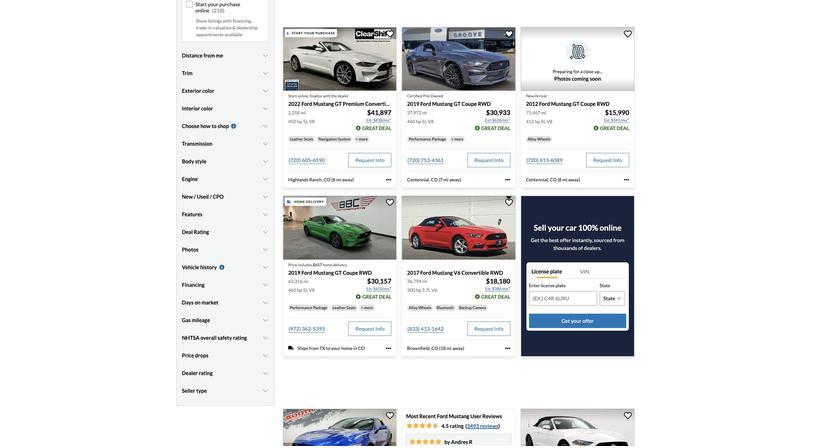 Task type: locate. For each thing, give the bounding box(es) containing it.
+
[[356, 137, 358, 142], [451, 137, 454, 142], [361, 306, 363, 310]]

0 horizontal spatial +
[[356, 137, 358, 142]]

/ left cpo
[[210, 194, 212, 200]]

convertible up the $18,180
[[462, 270, 489, 276]]

truck image left ships
[[288, 346, 294, 351]]

online up show on the top
[[195, 7, 210, 13]]

v6 inside 36,794 mi 300 hp 3.7l v6
[[432, 288, 437, 293]]

v8 inside 37,972 mi 460 hp 5l v8
[[428, 119, 434, 124]]

great down "est. $341/mo.*" button
[[600, 125, 616, 131]]

sell
[[534, 223, 546, 233]]

request info button for $30,157
[[349, 322, 391, 336]]

get inside get the best offer instantly, sourced from thousands of dealers.
[[531, 237, 539, 243]]

1 vertical spatial color
[[201, 105, 213, 112]]

2 horizontal spatial coupe
[[581, 101, 596, 107]]

0 vertical spatial 460
[[407, 119, 415, 124]]

seller type
[[182, 388, 207, 394]]

0 horizontal spatial coupe
[[343, 270, 358, 276]]

certified
[[407, 94, 422, 99]]

away) for centennial, co (7 mi away)
[[449, 177, 461, 182]]

hp for $41,897
[[297, 119, 302, 124]]

chevron down image
[[263, 53, 269, 58], [263, 159, 269, 164], [263, 212, 269, 217], [263, 230, 269, 235], [263, 318, 269, 323], [263, 336, 269, 341], [263, 353, 269, 359], [263, 371, 269, 376]]

deal for $30,933
[[498, 125, 510, 131]]

2 chevron down image from the top
[[263, 159, 269, 164]]

centennial, down (720) 753-4361 "button"
[[407, 177, 430, 182]]

license
[[541, 283, 555, 289]]

premium
[[343, 101, 364, 107]]

color
[[202, 88, 214, 94], [201, 105, 213, 112]]

chevron down image inside photos dropdown button
[[263, 247, 269, 253]]

4 chevron down image from the top
[[263, 230, 269, 235]]

1 centennial, from the left
[[407, 177, 430, 182]]

(720) 605-6590
[[289, 157, 325, 163]]

nhtsa overall safety rating
[[182, 335, 247, 341]]

460 down 63,316
[[288, 288, 296, 293]]

1 vertical spatial performance package
[[290, 306, 327, 310]]

1 vertical spatial get
[[561, 318, 570, 324]]

performance up (720) 753-4361
[[409, 137, 431, 142]]

chevron down image inside 'days on market' dropdown button
[[263, 300, 269, 306]]

price left drops
[[182, 353, 194, 359]]

co for centennial, co (8 mi away)
[[550, 177, 557, 182]]

2012
[[526, 101, 538, 107]]

package for $30,157
[[313, 306, 327, 310]]

1 horizontal spatial the
[[540, 237, 548, 243]]

start inside start your purchase online
[[195, 1, 207, 7]]

(720) inside "button"
[[408, 157, 420, 163]]

convertible
[[365, 101, 393, 107], [462, 270, 489, 276]]

613-
[[540, 157, 551, 163]]

(720) 605-6590 button
[[288, 153, 325, 167]]

price includes $657 home delivery 2019 ford mustang gt coupe rwd
[[288, 263, 372, 276]]

price inside 'price includes $657 home delivery 2019 ford mustang gt coupe rwd'
[[288, 263, 297, 268]]

3493
[[467, 423, 479, 430]]

(8 down 6089
[[558, 177, 562, 182]]

1 horizontal spatial from
[[309, 346, 319, 351]]

co for centennial, co (7 mi away)
[[431, 177, 438, 182]]

blue 2017 ford mustang gt coupe rwd coupe rear-wheel drive 6-speed manual image
[[283, 410, 397, 447]]

(720) left 613-
[[526, 157, 539, 163]]

purchase for start your purchase
[[315, 31, 335, 35]]

deal rating button
[[182, 224, 269, 241]]

0 horizontal spatial convertible
[[365, 101, 393, 107]]

to right tx
[[326, 346, 330, 351]]

)
[[498, 423, 500, 430]]

your up (218)
[[208, 1, 218, 7]]

chevron down image inside gas mileage dropdown button
[[263, 318, 269, 323]]

chevron down image inside engine dropdown button
[[263, 177, 269, 182]]

450
[[288, 119, 296, 124]]

centennial, co (7 mi away)
[[407, 177, 461, 182]]

chevron down image inside dealer rating dropdown button
[[263, 371, 269, 376]]

mustang inside new arrival 2012 ford mustang gt coupe rwd
[[551, 101, 572, 107]]

0 vertical spatial alloy
[[528, 137, 537, 142]]

mi right (7
[[444, 177, 449, 182]]

ellipsis h image for $15,990
[[624, 177, 629, 182]]

est. for $30,157
[[366, 287, 373, 292]]

2 horizontal spatial +
[[451, 137, 454, 142]]

$30,933 est. $626/mo.*
[[485, 109, 510, 123]]

1 horizontal spatial in
[[354, 346, 357, 351]]

2 vertical spatial start
[[288, 94, 297, 99]]

1 vertical spatial convertible
[[462, 270, 489, 276]]

0 horizontal spatial wheels
[[418, 306, 431, 310]]

color for interior color
[[201, 105, 213, 112]]

300
[[407, 288, 415, 293]]

great for $15,990
[[600, 125, 616, 131]]

gas mileage
[[182, 317, 210, 324]]

mustang inside certified pre-owned 2019 ford mustang gt coupe rwd
[[432, 101, 453, 107]]

to right how at the left top of the page
[[212, 123, 217, 129]]

start right mouse pointer icon
[[292, 31, 303, 35]]

deal down "$626/mo.*"
[[498, 125, 510, 131]]

v8 down $657
[[309, 288, 315, 293]]

chevron down image inside features dropdown button
[[263, 212, 269, 217]]

color right exterior
[[202, 88, 214, 94]]

deal for $18,180
[[498, 294, 510, 300]]

0 vertical spatial with
[[223, 18, 232, 24]]

centennial, down (720) 613-6089 button
[[526, 177, 549, 182]]

overall
[[201, 335, 217, 341]]

hp down 63,316
[[297, 288, 302, 293]]

0 horizontal spatial seats
[[304, 137, 313, 142]]

alloy wheels down 3.7l
[[409, 306, 431, 310]]

rating right safety
[[233, 335, 247, 341]]

centennial, for $30,933
[[407, 177, 430, 182]]

ellipsis h image for $30,933
[[505, 177, 510, 182]]

ford down 'arrival'
[[539, 101, 550, 107]]

ford down online,
[[301, 101, 312, 107]]

chevron down image for transmission
[[263, 141, 269, 147]]

0 vertical spatial to
[[212, 123, 217, 129]]

0 vertical spatial the
[[331, 94, 337, 99]]

7 chevron down image from the top
[[263, 194, 269, 200]]

1 horizontal spatial home
[[341, 346, 353, 351]]

chevron down image inside deal rating dropdown button
[[263, 230, 269, 235]]

1 vertical spatial offer
[[583, 318, 594, 324]]

est. inside $30,933 est. $626/mo.*
[[485, 118, 492, 123]]

mi right ranch,
[[336, 177, 341, 182]]

hp right 300
[[416, 288, 421, 293]]

request info button for $41,897
[[349, 153, 391, 167]]

1 horizontal spatial leather
[[333, 306, 346, 310]]

460 inside 37,972 mi 460 hp 5l v8
[[407, 119, 415, 124]]

0 vertical spatial offer
[[560, 237, 571, 243]]

0 vertical spatial 2019
[[407, 101, 419, 107]]

dealer rating button
[[182, 366, 269, 382]]

great for $18,180
[[481, 294, 497, 300]]

$30,157 est. $610/mo.*
[[366, 277, 391, 292]]

chevron down image for exterior color
[[263, 88, 269, 94]]

0 vertical spatial plate
[[550, 269, 562, 275]]

0 horizontal spatial package
[[313, 306, 327, 310]]

info
[[375, 157, 385, 163], [494, 157, 504, 163], [613, 157, 622, 163], [375, 326, 385, 332], [494, 326, 504, 332]]

your for get your offer
[[571, 318, 582, 324]]

est. down the $18,180
[[485, 287, 492, 292]]

mi right 75,467
[[541, 110, 546, 115]]

most recent ford mustang user reviews
[[406, 414, 502, 420]]

1 horizontal spatial coupe
[[462, 101, 477, 107]]

0 horizontal spatial info circle image
[[219, 265, 225, 270]]

info for $15,990
[[613, 157, 622, 163]]

8 chevron down image from the top
[[263, 371, 269, 376]]

chevron down image for interior color
[[263, 106, 269, 111]]

mi right 63,316
[[303, 279, 308, 284]]

price left includes
[[288, 263, 297, 268]]

0 horizontal spatial get
[[531, 237, 539, 243]]

chevron down image inside trim dropdown button
[[263, 71, 269, 76]]

0 vertical spatial new
[[526, 94, 534, 99]]

5 chevron down image from the top
[[263, 141, 269, 147]]

alloy down 412
[[528, 137, 537, 142]]

chevron down image inside transmission dropdown button
[[263, 141, 269, 147]]

(720) left 753-
[[408, 157, 420, 163]]

2 horizontal spatial (720)
[[526, 157, 539, 163]]

valuation
[[213, 25, 232, 30]]

1 horizontal spatial rating
[[233, 335, 247, 341]]

0 horizontal spatial rating
[[199, 371, 213, 377]]

1 vertical spatial to
[[326, 346, 330, 351]]

ellipsis h image for $30,157
[[386, 346, 391, 351]]

gt
[[335, 101, 342, 107], [454, 101, 461, 107], [573, 101, 580, 107], [335, 270, 342, 276]]

0 horizontal spatial in
[[208, 25, 212, 30]]

(720) for $30,933
[[408, 157, 420, 163]]

0 vertical spatial convertible
[[365, 101, 393, 107]]

chevron down image inside vehicle history 'dropdown button'
[[263, 265, 269, 270]]

delivery
[[306, 200, 324, 204]]

home right tx
[[341, 346, 353, 351]]

mi right 2,258
[[301, 110, 306, 115]]

1 horizontal spatial price
[[288, 263, 297, 268]]

1 horizontal spatial info circle image
[[230, 124, 237, 129]]

hp inside 75,467 mi 412 hp 5l v8
[[535, 119, 540, 124]]

mi inside "2,258 mi 450 hp 5l v8"
[[301, 110, 306, 115]]

info circle image inside choose how to shop dropdown button
[[230, 124, 237, 129]]

market
[[202, 300, 218, 306]]

by
[[445, 439, 450, 446]]

info circle image for vehicle history
[[219, 265, 225, 270]]

purchase for start your purchase online
[[219, 1, 240, 7]]

dealer
[[182, 371, 198, 377]]

5l right 450
[[303, 119, 308, 124]]

0 horizontal spatial new
[[182, 194, 193, 200]]

from right sourced
[[613, 237, 624, 243]]

performance up (972) 362-5393
[[290, 306, 312, 310]]

0 vertical spatial color
[[202, 88, 214, 94]]

great deal down "est. $341/mo.*" button
[[600, 125, 629, 131]]

great deal
[[362, 125, 391, 131], [481, 125, 510, 131], [600, 125, 629, 131], [362, 294, 391, 300], [481, 294, 510, 300]]

your inside button
[[571, 318, 582, 324]]

(8
[[331, 177, 335, 182], [558, 177, 562, 182]]

1 vertical spatial rating
[[199, 371, 213, 377]]

hp inside 37,972 mi 460 hp 5l v8
[[416, 119, 421, 124]]

7 chevron down image from the top
[[263, 353, 269, 359]]

request info for $15,990
[[593, 157, 622, 163]]

new / used / cpo button
[[182, 189, 269, 205]]

new for new / used / cpo
[[182, 194, 193, 200]]

1 vertical spatial purchase
[[315, 31, 335, 35]]

37,972
[[407, 110, 421, 115]]

0 vertical spatial wheels
[[537, 137, 550, 142]]

0 vertical spatial purchase
[[219, 1, 240, 7]]

v8 down pre- at the right
[[428, 119, 434, 124]]

with right finalize
[[323, 94, 331, 99]]

1 horizontal spatial leather seats
[[333, 306, 356, 310]]

request info for $41,897
[[355, 157, 385, 163]]

1 vertical spatial price
[[182, 353, 194, 359]]

(833) 413-1642
[[408, 326, 444, 332]]

your for start your purchase online
[[208, 1, 218, 7]]

5l inside 63,316 mi 460 hp 5l v8
[[303, 288, 308, 293]]

get your offer
[[561, 318, 594, 324]]

truck image left home
[[287, 201, 291, 204]]

3493 reviews link
[[467, 423, 498, 430]]

hp for $30,933
[[416, 119, 421, 124]]

mi up 3.7l
[[422, 279, 427, 284]]

(720) for $41,897
[[289, 157, 301, 163]]

your right mouse pointer icon
[[304, 31, 315, 35]]

2 horizontal spatial rating
[[450, 423, 464, 430]]

hp inside "2,258 mi 450 hp 5l v8"
[[297, 119, 302, 124]]

(972) 362-5393 button
[[288, 322, 325, 336]]

home delivery
[[294, 200, 324, 204]]

great down est. $626/mo.* button
[[481, 125, 497, 131]]

2,258
[[288, 110, 300, 115]]

/ left the used
[[194, 194, 196, 200]]

start your purchase online
[[195, 1, 240, 13]]

ford inside 'price includes $657 home delivery 2019 ford mustang gt coupe rwd'
[[301, 270, 312, 276]]

chevron down image for body style
[[263, 159, 269, 164]]

1 chevron down image from the top
[[263, 71, 269, 76]]

from inside dropdown button
[[204, 52, 215, 59]]

2 centennial, from the left
[[526, 177, 549, 182]]

est. inside $41,897 est. $838/mo.*
[[366, 118, 373, 123]]

(972) 362-5393
[[289, 326, 325, 332]]

home
[[294, 200, 305, 204]]

chevron down image
[[263, 71, 269, 76], [263, 88, 269, 94], [263, 106, 269, 111], [263, 124, 269, 129], [263, 141, 269, 147], [263, 177, 269, 182], [263, 194, 269, 200], [263, 247, 269, 253], [263, 265, 269, 270], [263, 283, 269, 288], [263, 300, 269, 306], [263, 389, 269, 394]]

away) for broomfield, co (18 mi away)
[[453, 346, 464, 351]]

chevron down image for engine
[[263, 177, 269, 182]]

offer inside get the best offer instantly, sourced from thousands of dealers.
[[560, 237, 571, 243]]

1 vertical spatial start
[[292, 31, 303, 35]]

5l inside "2,258 mi 450 hp 5l v8"
[[303, 119, 308, 124]]

8 chevron down image from the top
[[263, 247, 269, 253]]

great deal down est. $626/mo.* button
[[481, 125, 510, 131]]

chevron down image for price drops
[[263, 353, 269, 359]]

online inside start your purchase online
[[195, 7, 210, 13]]

0 horizontal spatial online
[[195, 7, 210, 13]]

get inside button
[[561, 318, 570, 324]]

photos
[[182, 247, 198, 253]]

12 chevron down image from the top
[[263, 389, 269, 394]]

1 horizontal spatial convertible
[[462, 270, 489, 276]]

deal
[[379, 125, 391, 131], [498, 125, 510, 131], [617, 125, 629, 131], [379, 294, 391, 300], [498, 294, 510, 300]]

mi inside 36,794 mi 300 hp 3.7l v6
[[422, 279, 427, 284]]

est. $388/mo.* button
[[485, 286, 510, 292]]

deal down $341/mo.*
[[617, 125, 629, 131]]

6 chevron down image from the top
[[263, 177, 269, 182]]

mustang down $657
[[313, 270, 334, 276]]

+ more for $41,897
[[356, 137, 368, 142]]

deal down $388/mo.*
[[498, 294, 510, 300]]

tab list
[[529, 265, 626, 278]]

chevron down image for days on market
[[263, 300, 269, 306]]

offer inside button
[[583, 318, 594, 324]]

rating left the (
[[450, 423, 464, 430]]

est. $341/mo.* button
[[604, 117, 629, 124]]

ellipsis h image
[[386, 177, 391, 182]]

mi right 37,972
[[422, 110, 427, 115]]

ford down pre- at the right
[[420, 101, 431, 107]]

(833)
[[408, 326, 420, 332]]

10 chevron down image from the top
[[263, 283, 269, 288]]

deal down $610/mo.*
[[379, 294, 391, 300]]

chevron down image inside nhtsa overall safety rating dropdown button
[[263, 336, 269, 341]]

2 (720) from the left
[[408, 157, 420, 163]]

performance package for $30,157
[[290, 306, 327, 310]]

413-
[[421, 326, 432, 332]]

est. inside $15,990 est. $341/mo.*
[[604, 118, 610, 123]]

great deal for $18,180
[[481, 294, 510, 300]]

1 horizontal spatial purchase
[[315, 31, 335, 35]]

gt inside certified pre-owned 2019 ford mustang gt coupe rwd
[[454, 101, 461, 107]]

1 (720) from the left
[[289, 157, 301, 163]]

5l inside 75,467 mi 412 hp 5l v8
[[541, 119, 546, 124]]

1 vertical spatial with
[[323, 94, 331, 99]]

4.5
[[442, 423, 449, 430]]

75,467
[[526, 110, 540, 115]]

start up 2022
[[288, 94, 297, 99]]

color inside dropdown button
[[201, 105, 213, 112]]

rwd inside 'price includes $657 home delivery 2019 ford mustang gt coupe rwd'
[[359, 270, 372, 276]]

1 vertical spatial info circle image
[[219, 265, 225, 270]]

mustang down finalize
[[313, 101, 334, 107]]

great deal down est. $388/mo.* 'button'
[[481, 294, 510, 300]]

2 vertical spatial rating
[[450, 423, 464, 430]]

4.5 rating ( 3493 reviews )
[[442, 423, 500, 430]]

get down sell
[[531, 237, 539, 243]]

$15,990
[[605, 109, 629, 116]]

est. for $30,933
[[485, 118, 492, 123]]

1 vertical spatial 460
[[288, 288, 296, 293]]

5l down includes
[[303, 288, 308, 293]]

the
[[331, 94, 337, 99], [540, 237, 548, 243]]

1 / from the left
[[194, 194, 196, 200]]

9 chevron down image from the top
[[263, 265, 269, 270]]

gas
[[182, 317, 191, 324]]

0 vertical spatial v6
[[454, 270, 461, 276]]

info circle image inside vehicle history 'dropdown button'
[[219, 265, 225, 270]]

hp inside 63,316 mi 460 hp 5l v8
[[297, 288, 302, 293]]

performance for $30,157
[[290, 306, 312, 310]]

start inside start online, finalize with the dealer 2022 ford mustang gt premium convertible rwd
[[288, 94, 297, 99]]

6590
[[313, 157, 325, 163]]

nhtsa
[[182, 335, 200, 341]]

3 (720) from the left
[[526, 157, 539, 163]]

new inside new / used / cpo dropdown button
[[182, 194, 193, 200]]

v8 right 412
[[547, 119, 553, 124]]

price inside price drops dropdown button
[[182, 353, 194, 359]]

est. inside "$30,157 est. $610/mo.*"
[[366, 287, 373, 292]]

est. $610/mo.* button
[[366, 286, 391, 292]]

v8 inside 63,316 mi 460 hp 5l v8
[[309, 288, 315, 293]]

mustang up 36,794 mi 300 hp 3.7l v6
[[432, 270, 453, 276]]

chevron down image for new / used / cpo
[[263, 194, 269, 200]]

v8 right 450
[[309, 119, 315, 124]]

2 (8 from the left
[[558, 177, 562, 182]]

performance package up the "362-"
[[290, 306, 327, 310]]

1 vertical spatial new
[[182, 194, 193, 200]]

magnetic metallic 2019 ford mustang gt coupe rwd coupe rear-wheel drive 6-speed manual image
[[402, 27, 516, 91]]

0 vertical spatial start
[[195, 1, 207, 7]]

great deal down est. $838/mo.* button
[[362, 125, 391, 131]]

(8 right ranch,
[[331, 177, 335, 182]]

performance package for $30,933
[[409, 137, 446, 142]]

from left me
[[204, 52, 215, 59]]

5 chevron down image from the top
[[263, 318, 269, 323]]

2 chevron down image from the top
[[263, 88, 269, 94]]

centennial, co (8 mi away)
[[526, 177, 580, 182]]

mustang
[[313, 101, 334, 107], [432, 101, 453, 107], [551, 101, 572, 107], [313, 270, 334, 276], [432, 270, 453, 276], [449, 414, 469, 420]]

ford inside start online, finalize with the dealer 2022 ford mustang gt premium convertible rwd
[[301, 101, 312, 107]]

0 vertical spatial performance package
[[409, 137, 446, 142]]

to
[[212, 123, 217, 129], [326, 346, 330, 351]]

0 vertical spatial truck image
[[287, 201, 291, 204]]

0 horizontal spatial performance package
[[290, 306, 327, 310]]

1 horizontal spatial (8
[[558, 177, 562, 182]]

license plate tab
[[529, 265, 578, 278]]

with inside show listings with financing, trade-in valuation & dealership appointments available
[[223, 18, 232, 24]]

1642
[[432, 326, 444, 332]]

wheels down 3.7l
[[418, 306, 431, 310]]

color right 'interior'
[[201, 105, 213, 112]]

est. down $41,897
[[366, 118, 373, 123]]

new inside new arrival 2012 ford mustang gt coupe rwd
[[526, 94, 534, 99]]

ford inside certified pre-owned 2019 ford mustang gt coupe rwd
[[420, 101, 431, 107]]

est. inside $18,180 est. $388/mo.*
[[485, 287, 492, 292]]

1 horizontal spatial 2019
[[407, 101, 419, 107]]

info for $30,157
[[375, 326, 385, 332]]

co for broomfield, co (18 mi away)
[[431, 346, 438, 351]]

your up the best
[[548, 223, 564, 233]]

mustang inside start online, finalize with the dealer 2022 ford mustang gt premium convertible rwd
[[313, 101, 334, 107]]

home
[[323, 263, 332, 268], [341, 346, 353, 351]]

2 horizontal spatial from
[[613, 237, 624, 243]]

distance
[[182, 52, 203, 59]]

convertible up $41,897
[[365, 101, 393, 107]]

the left dealer
[[331, 94, 337, 99]]

package for $30,933
[[432, 137, 446, 142]]

ford inside new arrival 2012 ford mustang gt coupe rwd
[[539, 101, 550, 107]]

3 chevron down image from the top
[[263, 106, 269, 111]]

0 horizontal spatial 460
[[288, 288, 296, 293]]

0 vertical spatial performance
[[409, 137, 431, 142]]

chevron down image inside the seller type 'dropdown button'
[[263, 389, 269, 394]]

your inside start your purchase online
[[208, 1, 218, 7]]

1 horizontal spatial wheels
[[537, 137, 550, 142]]

chevron down image inside financing dropdown button
[[263, 283, 269, 288]]

5l
[[303, 119, 308, 124], [422, 119, 427, 124], [541, 119, 546, 124], [303, 288, 308, 293]]

1 horizontal spatial get
[[561, 318, 570, 324]]

0 vertical spatial get
[[531, 237, 539, 243]]

1 horizontal spatial offer
[[583, 318, 594, 324]]

0 horizontal spatial to
[[212, 123, 217, 129]]

v8 inside 75,467 mi 412 hp 5l v8
[[547, 119, 553, 124]]

hp right 412
[[535, 119, 540, 124]]

0 horizontal spatial 2019
[[288, 270, 300, 276]]

1 horizontal spatial with
[[323, 94, 331, 99]]

0 horizontal spatial alloy
[[409, 306, 418, 310]]

460 inside 63,316 mi 460 hp 5l v8
[[288, 288, 296, 293]]

1 chevron down image from the top
[[263, 53, 269, 58]]

request info
[[355, 157, 385, 163], [474, 157, 504, 163], [593, 157, 622, 163], [355, 326, 385, 332], [474, 326, 504, 332]]

1 vertical spatial performance
[[290, 306, 312, 310]]

gas mileage button
[[182, 313, 269, 329]]

mi inside 75,467 mi 412 hp 5l v8
[[541, 110, 546, 115]]

v8 for $30,157
[[309, 288, 315, 293]]

performance package up 753-
[[409, 137, 446, 142]]

chevron down image inside distance from me dropdown button
[[263, 53, 269, 58]]

info circle image right the history
[[219, 265, 225, 270]]

the left the best
[[540, 237, 548, 243]]

(972)
[[289, 326, 301, 332]]

5l for $41,897
[[303, 119, 308, 124]]

1 vertical spatial package
[[313, 306, 327, 310]]

5l inside 37,972 mi 460 hp 5l v8
[[422, 119, 427, 124]]

vin tab
[[578, 265, 626, 278]]

1 horizontal spatial +
[[361, 306, 363, 310]]

4 chevron down image from the top
[[263, 124, 269, 129]]

460 for $30,933
[[407, 119, 415, 124]]

mi inside 37,972 mi 460 hp 5l v8
[[422, 110, 427, 115]]

package
[[432, 137, 446, 142], [313, 306, 327, 310]]

hp
[[297, 119, 302, 124], [416, 119, 421, 124], [535, 119, 540, 124], [297, 288, 302, 293], [416, 288, 421, 293]]

3 chevron down image from the top
[[263, 212, 269, 217]]

exterior
[[182, 88, 201, 94]]

$388/mo.*
[[492, 287, 510, 292]]

460 down 37,972
[[407, 119, 415, 124]]

0 horizontal spatial the
[[331, 94, 337, 99]]

price
[[288, 263, 297, 268], [182, 353, 194, 359]]

est. down $30,933
[[485, 118, 492, 123]]

0 horizontal spatial v6
[[432, 288, 437, 293]]

new
[[526, 94, 534, 99], [182, 194, 193, 200]]

deal down "$838/mo.*"
[[379, 125, 391, 131]]

11 chevron down image from the top
[[263, 300, 269, 306]]

hp right 450
[[297, 119, 302, 124]]

1 vertical spatial leather
[[333, 306, 346, 310]]

alloy down 300
[[409, 306, 418, 310]]

from inside get the best offer instantly, sourced from thousands of dealers.
[[613, 237, 624, 243]]

chevron down image inside price drops dropdown button
[[263, 353, 269, 359]]

+ for $41,897
[[356, 137, 358, 142]]

coupe
[[462, 101, 477, 107], [581, 101, 596, 107], [343, 270, 358, 276]]

get for get the best offer instantly, sourced from thousands of dealers.
[[531, 237, 539, 243]]

leather seats
[[290, 137, 313, 142], [333, 306, 356, 310]]

chevron down image inside exterior color dropdown button
[[263, 88, 269, 94]]

hp down 37,972
[[416, 119, 421, 124]]

2019
[[407, 101, 419, 107], [288, 270, 300, 276]]

from left tx
[[309, 346, 319, 351]]

price for price drops
[[182, 353, 194, 359]]

co
[[324, 177, 330, 182], [431, 177, 438, 182], [550, 177, 557, 182], [358, 346, 365, 351], [431, 346, 438, 351]]

your for start your purchase
[[304, 31, 315, 35]]

color inside dropdown button
[[202, 88, 214, 94]]

great deal down 'est. $610/mo.*' button
[[362, 294, 391, 300]]

0 vertical spatial in
[[208, 25, 212, 30]]

6 chevron down image from the top
[[263, 336, 269, 341]]

alloy wheels down 412
[[528, 137, 550, 142]]

est. down $15,990
[[604, 118, 610, 123]]

chevron down image for features
[[263, 212, 269, 217]]

chevron down image for photos
[[263, 247, 269, 253]]

chevron down image inside interior color dropdown button
[[263, 106, 269, 111]]

body
[[182, 158, 194, 165]]

ellipsis h image
[[505, 177, 510, 182], [624, 177, 629, 182], [386, 346, 391, 351], [505, 346, 510, 351]]

v8 inside "2,258 mi 450 hp 5l v8"
[[309, 119, 315, 124]]

info circle image right shop on the top left of page
[[230, 124, 237, 129]]

est. down $30,157
[[366, 287, 373, 292]]

hp inside 36,794 mi 300 hp 3.7l v6
[[416, 288, 421, 293]]

great down est. $388/mo.* 'button'
[[481, 294, 497, 300]]

truck image
[[287, 201, 291, 204], [288, 346, 294, 351]]

get down enter license plate field
[[561, 318, 570, 324]]

info circle image
[[230, 124, 237, 129], [219, 265, 225, 270]]

0 vertical spatial online
[[195, 7, 210, 13]]

tx
[[320, 346, 325, 351]]

start up show on the top
[[195, 1, 207, 7]]

chevron down image for seller type
[[263, 389, 269, 394]]

est. for $41,897
[[366, 118, 373, 123]]

chevron down image inside body style dropdown button
[[263, 159, 269, 164]]

0 horizontal spatial alloy wheels
[[409, 306, 431, 310]]

race red 2017 ford mustang v6 convertible rwd convertible rear-wheel drive 6-speed automatic image
[[402, 196, 516, 260]]

purchase inside start your purchase online
[[219, 1, 240, 7]]

in
[[208, 25, 212, 30], [354, 346, 357, 351]]

great down 'est. $610/mo.*' button
[[362, 294, 378, 300]]

1 horizontal spatial centennial,
[[526, 177, 549, 182]]

chevron down image for trim
[[263, 71, 269, 76]]

chevron down image inside new / used / cpo dropdown button
[[263, 194, 269, 200]]

$15,990 est. $341/mo.*
[[604, 109, 629, 123]]

0 horizontal spatial (720)
[[289, 157, 301, 163]]

0 horizontal spatial price
[[182, 353, 194, 359]]

online up sourced
[[600, 223, 622, 233]]

1 horizontal spatial 460
[[407, 119, 415, 124]]

2019 down certified
[[407, 101, 419, 107]]

1 horizontal spatial performance
[[409, 137, 431, 142]]

0 horizontal spatial from
[[204, 52, 215, 59]]



Task type: describe. For each thing, give the bounding box(es) containing it.
safety
[[218, 335, 232, 341]]

sourced
[[594, 237, 612, 243]]

recent
[[419, 414, 436, 420]]

mi down 6089
[[563, 177, 567, 182]]

need for green 2019 ford mustang gt coupe rwd coupe rear-wheel drive 6-speed manual image
[[283, 196, 397, 260]]

63,316 mi 460 hp 5l v8
[[288, 279, 315, 293]]

0 vertical spatial rating
[[233, 335, 247, 341]]

request for $15,990
[[593, 157, 612, 163]]

460 for $30,157
[[288, 288, 296, 293]]

great deal for $30,933
[[481, 125, 510, 131]]

get for get your offer
[[561, 318, 570, 324]]

features button
[[182, 207, 269, 223]]

chevron down image for deal rating
[[263, 230, 269, 235]]

new for new arrival 2012 ford mustang gt coupe rwd
[[526, 94, 534, 99]]

type
[[196, 388, 207, 394]]

start your purchase
[[292, 31, 335, 35]]

+ more for $30,157
[[361, 306, 373, 310]]

start online, finalize with the dealer 2022 ford mustang gt premium convertible rwd
[[288, 94, 407, 107]]

1 vertical spatial home
[[341, 346, 353, 351]]

arrival
[[535, 94, 547, 99]]

price for price includes $657 home delivery 2019 ford mustang gt coupe rwd
[[288, 263, 297, 268]]

performance for $30,933
[[409, 137, 431, 142]]

$41,897
[[367, 109, 391, 116]]

r
[[469, 439, 473, 446]]

choose
[[182, 123, 199, 129]]

in inside show listings with financing, trade-in valuation & dealership appointments available
[[208, 25, 212, 30]]

1 (8 from the left
[[331, 177, 335, 182]]

interior
[[182, 105, 200, 112]]

backup camera
[[459, 306, 486, 310]]

start for start your purchase
[[292, 31, 303, 35]]

car
[[566, 223, 577, 233]]

broomfield, co (18 mi away)
[[407, 346, 464, 351]]

chevron down image for gas mileage
[[263, 318, 269, 323]]

75,467 mi 412 hp 5l v8
[[526, 110, 553, 124]]

drops
[[195, 353, 208, 359]]

trim button
[[182, 65, 269, 82]]

backup
[[459, 306, 472, 310]]

centennial, for $15,990
[[526, 177, 549, 182]]

deal for $41,897
[[379, 125, 391, 131]]

+ for $30,157
[[361, 306, 363, 310]]

great deal for $41,897
[[362, 125, 391, 131]]

1 horizontal spatial to
[[326, 346, 330, 351]]

deal for $15,990
[[617, 125, 629, 131]]

v8 for $15,990
[[547, 119, 553, 124]]

1 vertical spatial alloy wheels
[[409, 306, 431, 310]]

rwd inside certified pre-owned 2019 ford mustang gt coupe rwd
[[478, 101, 491, 107]]

(720) 613-6089 button
[[526, 153, 563, 167]]

ford right 2017
[[420, 270, 431, 276]]

2019 inside 'price includes $657 home delivery 2019 ford mustang gt coupe rwd'
[[288, 270, 300, 276]]

enter license plate
[[529, 283, 566, 289]]

days on market button
[[182, 295, 269, 311]]

interior color
[[182, 105, 213, 112]]

transmission
[[182, 141, 212, 147]]

5l for $15,990
[[541, 119, 546, 124]]

info circle image for choose how to shop
[[230, 124, 237, 129]]

from for distance from me
[[204, 52, 215, 59]]

state
[[600, 283, 610, 289]]

coupe inside new arrival 2012 ford mustang gt coupe rwd
[[581, 101, 596, 107]]

$341/mo.*
[[611, 118, 629, 123]]

1 vertical spatial seats
[[347, 306, 356, 310]]

great deal for $30,157
[[362, 294, 391, 300]]

0 vertical spatial seats
[[304, 137, 313, 142]]

chevron down image for distance from me
[[263, 53, 269, 58]]

great for $41,897
[[362, 125, 378, 131]]

mustang up the (
[[449, 414, 469, 420]]

away) for centennial, co (8 mi away)
[[568, 177, 580, 182]]

2017 ford mustang v6 convertible rwd
[[407, 270, 503, 276]]

coupe inside certified pre-owned 2019 ford mustang gt coupe rwd
[[462, 101, 477, 107]]

more for $30,157
[[364, 306, 373, 310]]

$30,157
[[367, 277, 391, 285]]

ford up 4.5
[[437, 414, 448, 420]]

4361
[[432, 157, 444, 163]]

dealer rating
[[182, 371, 213, 377]]

request for $30,157
[[355, 326, 374, 332]]

hp for $18,180
[[416, 288, 421, 293]]

by andres r
[[445, 439, 473, 446]]

exterior color
[[182, 88, 214, 94]]

deal for $30,157
[[379, 294, 391, 300]]

days
[[182, 300, 194, 306]]

1 vertical spatial wheels
[[418, 306, 431, 310]]

style
[[195, 158, 206, 165]]

est. $626/mo.* button
[[485, 117, 510, 124]]

info for $41,897
[[375, 157, 385, 163]]

start for start your purchase online
[[195, 1, 207, 7]]

est. for $18,180
[[485, 287, 492, 292]]

more for $41,897
[[359, 137, 368, 142]]

seller
[[182, 388, 195, 394]]

1 vertical spatial truck image
[[288, 346, 294, 351]]

info for $30,933
[[494, 157, 504, 163]]

mustang inside 'price includes $657 home delivery 2019 ford mustang gt coupe rwd'
[[313, 270, 334, 276]]

financing button
[[182, 277, 269, 294]]

with inside start online, finalize with the dealer 2022 ford mustang gt premium convertible rwd
[[323, 94, 331, 99]]

convertible inside start online, finalize with the dealer 2022 ford mustang gt premium convertible rwd
[[365, 101, 393, 107]]

1 horizontal spatial v6
[[454, 270, 461, 276]]

chevron down image for dealer rating
[[263, 371, 269, 376]]

gt inside 'price includes $657 home delivery 2019 ford mustang gt coupe rwd'
[[335, 270, 342, 276]]

gt inside new arrival 2012 ford mustang gt coupe rwd
[[573, 101, 580, 107]]

(720) 753-4361 button
[[407, 153, 444, 167]]

1 vertical spatial plate
[[556, 283, 566, 289]]

2022
[[288, 101, 300, 107]]

gt inside start online, finalize with the dealer 2022 ford mustang gt premium convertible rwd
[[335, 101, 342, 107]]

est. for $15,990
[[604, 118, 610, 123]]

great deal for $15,990
[[600, 125, 629, 131]]

history
[[200, 264, 217, 271]]

price drops
[[182, 353, 208, 359]]

(720) for $15,990
[[526, 157, 539, 163]]

best
[[549, 237, 559, 243]]

white 2020 ford mustang ecoboost premium convertible rwd convertible rear-wheel drive automatic image
[[521, 410, 635, 447]]

engine button
[[182, 171, 269, 188]]

reviews
[[480, 423, 498, 430]]

enter
[[529, 283, 540, 289]]

vehicle photo unavailable image
[[521, 27, 635, 91]]

$610/mo.*
[[373, 287, 391, 292]]

1 vertical spatial online
[[600, 223, 622, 233]]

exterior color button
[[182, 83, 269, 99]]

100%
[[578, 223, 598, 233]]

chevron down image inside choose how to shop dropdown button
[[263, 124, 269, 129]]

$18,180
[[486, 277, 510, 285]]

tab list containing license plate
[[529, 265, 626, 278]]

chevron down image for financing
[[263, 283, 269, 288]]

instantly,
[[572, 237, 593, 243]]

coupe inside 'price includes $657 home delivery 2019 ford mustang gt coupe rwd'
[[343, 270, 358, 276]]

includes
[[298, 263, 312, 268]]

trade-
[[196, 25, 208, 30]]

from for ships from tx to your home in co
[[309, 346, 319, 351]]

your right tx
[[331, 346, 341, 351]]

2 / from the left
[[210, 194, 212, 200]]

dealer
[[338, 94, 349, 99]]

to inside dropdown button
[[212, 123, 217, 129]]

2019 inside certified pre-owned 2019 ford mustang gt coupe rwd
[[407, 101, 419, 107]]

chevron down image for nhtsa overall safety rating
[[263, 336, 269, 341]]

great for $30,157
[[362, 294, 378, 300]]

deal rating
[[182, 229, 209, 235]]

2017
[[407, 270, 419, 276]]

0 vertical spatial leather seats
[[290, 137, 313, 142]]

nhtsa overall safety rating button
[[182, 330, 269, 347]]

ranch,
[[309, 177, 323, 182]]

36,794 mi 300 hp 3.7l v6
[[407, 279, 437, 293]]

the inside start online, finalize with the dealer 2022 ford mustang gt premium convertible rwd
[[331, 94, 337, 99]]

v8 for $30,933
[[428, 119, 434, 124]]

362-
[[302, 326, 313, 332]]

home inside 'price includes $657 home delivery 2019 ford mustang gt coupe rwd'
[[323, 263, 332, 268]]

Enter license plate field
[[529, 292, 597, 306]]

license plate
[[532, 269, 562, 275]]

v8 for $41,897
[[309, 119, 315, 124]]

rating for 4.5 rating ( 3493 reviews )
[[450, 423, 464, 430]]

engine
[[182, 176, 198, 182]]

5l for $30,157
[[303, 288, 308, 293]]

white 2022 ford mustang gt premium convertible rwd convertible rear-wheel drive 10-speed automatic image
[[283, 27, 397, 91]]

rwd inside start online, finalize with the dealer 2022 ford mustang gt premium convertible rwd
[[394, 101, 407, 107]]

request info for $30,933
[[474, 157, 504, 163]]

your for sell your car 100% online
[[548, 223, 564, 233]]

trim
[[182, 70, 193, 76]]

financing,
[[233, 18, 252, 24]]

seller type button
[[182, 383, 269, 400]]

used
[[197, 194, 209, 200]]

the inside get the best offer instantly, sourced from thousands of dealers.
[[540, 237, 548, 243]]

great for $30,933
[[481, 125, 497, 131]]

rating for dealer rating
[[199, 371, 213, 377]]

1 vertical spatial in
[[354, 346, 357, 351]]

mi right the (18
[[447, 346, 452, 351]]

vehicle history button
[[182, 260, 269, 276]]

mouse pointer image
[[287, 32, 289, 35]]

mi inside 63,316 mi 460 hp 5l v8
[[303, 279, 308, 284]]

me
[[216, 52, 223, 59]]

request info button for $15,990
[[586, 153, 629, 167]]

plate inside tab
[[550, 269, 562, 275]]

request for $30,933
[[474, 157, 493, 163]]

new / used / cpo
[[182, 194, 224, 200]]

distance from me button
[[182, 48, 269, 64]]

rating
[[194, 229, 209, 235]]

thousands
[[554, 245, 577, 251]]

hp for $30,157
[[297, 288, 302, 293]]

highlands
[[288, 177, 308, 182]]

5393
[[313, 326, 325, 332]]

rwd inside new arrival 2012 ford mustang gt coupe rwd
[[597, 101, 610, 107]]

3.7l
[[422, 288, 431, 293]]

reviews
[[482, 414, 502, 420]]

hp for $15,990
[[535, 119, 540, 124]]

vehicle
[[182, 264, 199, 271]]

system
[[338, 137, 351, 142]]

highlands ranch, co (8 mi away)
[[288, 177, 354, 182]]

request info button for $30,933
[[468, 153, 510, 167]]

color for exterior color
[[202, 88, 214, 94]]

(
[[465, 423, 467, 430]]

photos button
[[182, 242, 269, 258]]

63,316
[[288, 279, 303, 284]]

1 horizontal spatial alloy wheels
[[528, 137, 550, 142]]

6089
[[551, 157, 563, 163]]

0 horizontal spatial leather
[[290, 137, 303, 142]]



Task type: vqa. For each thing, say whether or not it's contained in the screenshot.
rightmost the by
no



